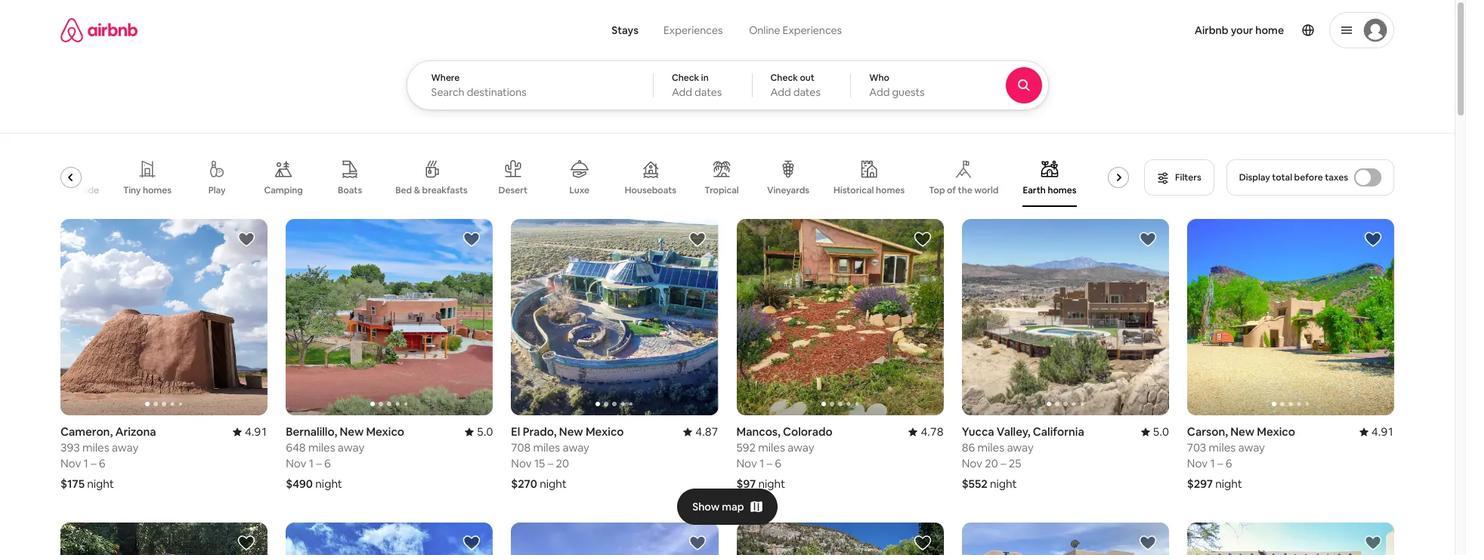 Task type: describe. For each thing, give the bounding box(es) containing it.
homes for earth homes
[[1048, 184, 1077, 197]]

– inside bernalillo, new mexico 648 miles away nov 1 – 6 $490 night
[[316, 457, 322, 471]]

$297
[[1188, 477, 1213, 492]]

5.0 for california
[[1153, 425, 1170, 440]]

$490
[[286, 477, 313, 492]]

miles inside mancos, colorado 592 miles away nov 1 – 6 $97 night
[[758, 441, 785, 455]]

add to wishlist: cameron, arizona image
[[238, 231, 256, 249]]

nov inside cameron, arizona 393 miles away nov 1 – 6 $175 night
[[60, 457, 81, 471]]

night inside yucca valley, california 86 miles away nov 20 – 25 $552 night
[[990, 477, 1017, 492]]

mexico for carson, new mexico 703 miles away nov 1 – 6 $297 night
[[1258, 425, 1296, 440]]

colorado
[[783, 425, 833, 440]]

online experiences
[[749, 23, 842, 37]]

airbnb your home
[[1195, 23, 1285, 37]]

6 inside mancos, colorado 592 miles away nov 1 – 6 $97 night
[[775, 457, 782, 471]]

miles inside el prado, new mexico 708 miles away nov 15 – 20 $270 night
[[533, 441, 560, 455]]

display
[[1240, 172, 1271, 184]]

15
[[534, 457, 545, 471]]

yucca valley, california 86 miles away nov 20 – 25 $552 night
[[962, 425, 1085, 492]]

experiences inside button
[[664, 23, 723, 37]]

none search field containing stays
[[406, 0, 1090, 110]]

tropical
[[705, 184, 739, 197]]

5.0 for mexico
[[477, 425, 493, 440]]

miles inside carson, new mexico 703 miles away nov 1 – 6 $297 night
[[1209, 441, 1236, 455]]

add to wishlist: mimbres, new mexico image
[[463, 535, 481, 553]]

home
[[1256, 23, 1285, 37]]

25
[[1009, 457, 1022, 471]]

top of the world
[[929, 184, 999, 197]]

check out add dates
[[771, 72, 821, 99]]

mexico for bernalillo, new mexico 648 miles away nov 1 – 6 $490 night
[[366, 425, 405, 440]]

show
[[693, 501, 720, 514]]

add to wishlist: bernalillo, new mexico image
[[463, 231, 481, 249]]

nov inside mancos, colorado 592 miles away nov 1 – 6 $97 night
[[737, 457, 757, 471]]

homes for tiny homes
[[143, 184, 172, 197]]

valley,
[[997, 425, 1031, 440]]

stays tab panel
[[406, 60, 1090, 110]]

$552
[[962, 477, 988, 492]]

miles inside cameron, arizona 393 miles away nov 1 – 6 $175 night
[[82, 441, 109, 455]]

1 inside bernalillo, new mexico 648 miles away nov 1 – 6 $490 night
[[309, 457, 314, 471]]

show map
[[693, 501, 744, 514]]

– inside carson, new mexico 703 miles away nov 1 – 6 $297 night
[[1218, 457, 1224, 471]]

night inside el prado, new mexico 708 miles away nov 15 – 20 $270 night
[[540, 477, 567, 492]]

world
[[975, 184, 999, 197]]

– inside mancos, colorado 592 miles away nov 1 – 6 $97 night
[[767, 457, 773, 471]]

historical
[[834, 184, 874, 196]]

4.91 for cameron, arizona 393 miles away nov 1 – 6 $175 night
[[245, 425, 268, 440]]

dates for check in add dates
[[695, 85, 722, 99]]

bernalillo, new mexico 648 miles away nov 1 – 6 $490 night
[[286, 425, 405, 492]]

in
[[701, 72, 709, 84]]

$97
[[737, 477, 756, 492]]

mancos,
[[737, 425, 781, 440]]

6 inside carson, new mexico 703 miles away nov 1 – 6 $297 night
[[1226, 457, 1233, 471]]

648
[[286, 441, 306, 455]]

desert
[[499, 184, 528, 197]]

caves
[[1109, 184, 1135, 197]]

stays button
[[600, 15, 651, 45]]

camping
[[264, 184, 303, 197]]

6 inside bernalillo, new mexico 648 miles away nov 1 – 6 $490 night
[[324, 457, 331, 471]]

experiences inside 'link'
[[783, 23, 842, 37]]

cameron,
[[60, 425, 113, 440]]

boats
[[338, 184, 362, 197]]

breakfasts
[[422, 184, 468, 197]]

who
[[870, 72, 890, 84]]

4.87
[[696, 425, 719, 440]]

prado,
[[523, 425, 557, 440]]

luxe
[[570, 184, 590, 197]]

add to wishlist: carson, new mexico image
[[1365, 231, 1383, 249]]

your
[[1231, 23, 1254, 37]]

el
[[511, 425, 521, 440]]

carson,
[[1188, 425, 1229, 440]]

the
[[958, 184, 973, 197]]

&
[[414, 184, 420, 197]]

nov inside carson, new mexico 703 miles away nov 1 – 6 $297 night
[[1188, 457, 1208, 471]]

nov inside bernalillo, new mexico 648 miles away nov 1 – 6 $490 night
[[286, 457, 307, 471]]

away inside mancos, colorado 592 miles away nov 1 – 6 $97 night
[[788, 441, 815, 455]]

vineyards
[[767, 184, 810, 197]]

bed & breakfasts
[[396, 184, 468, 197]]

arizona
[[115, 425, 156, 440]]

20 inside yucca valley, california 86 miles away nov 20 – 25 $552 night
[[985, 457, 999, 471]]

stays
[[612, 23, 639, 37]]

– inside yucca valley, california 86 miles away nov 20 – 25 $552 night
[[1001, 457, 1007, 471]]

check in add dates
[[672, 72, 722, 99]]

bernalillo,
[[286, 425, 337, 440]]

393
[[60, 441, 80, 455]]

add for check in add dates
[[672, 85, 693, 99]]

cameron, arizona 393 miles away nov 1 – 6 $175 night
[[60, 425, 156, 492]]



Task type: vqa. For each thing, say whether or not it's contained in the screenshot.


Task type: locate. For each thing, give the bounding box(es) containing it.
homes for historical homes
[[876, 184, 905, 196]]

miles down prado, at the left of the page
[[533, 441, 560, 455]]

nov down '648'
[[286, 457, 307, 471]]

tiny
[[123, 184, 141, 197]]

4.91 for carson, new mexico 703 miles away nov 1 – 6 $297 night
[[1372, 425, 1395, 440]]

1 1 from the left
[[84, 457, 88, 471]]

1 miles from the left
[[82, 441, 109, 455]]

add to wishlist: glenwood springs, colorado image
[[914, 535, 932, 553]]

nov down '592'
[[737, 457, 757, 471]]

4 night from the left
[[540, 477, 567, 492]]

away inside carson, new mexico 703 miles away nov 1 – 6 $297 night
[[1239, 441, 1266, 455]]

dates
[[695, 85, 722, 99], [794, 85, 821, 99]]

2 night from the left
[[759, 477, 786, 492]]

night inside mancos, colorado 592 miles away nov 1 – 6 $97 night
[[759, 477, 786, 492]]

add inside check out add dates
[[771, 85, 791, 99]]

experiences up in
[[664, 23, 723, 37]]

1 – from the left
[[91, 457, 96, 471]]

4.87 out of 5 average rating image
[[684, 425, 719, 440]]

map
[[722, 501, 744, 514]]

5.0
[[477, 425, 493, 440], [1153, 425, 1170, 440]]

1 up $490
[[309, 457, 314, 471]]

historical homes
[[834, 184, 905, 196]]

bed
[[396, 184, 412, 197]]

6 night from the left
[[1216, 477, 1243, 492]]

1
[[84, 457, 88, 471], [760, 457, 765, 471], [309, 457, 314, 471], [1211, 457, 1215, 471]]

5 away from the left
[[1007, 441, 1034, 455]]

add to wishlist: tucson, arizona image
[[688, 535, 707, 553]]

new inside el prado, new mexico 708 miles away nov 15 – 20 $270 night
[[559, 425, 583, 440]]

homes right earth
[[1048, 184, 1077, 197]]

top
[[929, 184, 945, 197]]

3 add from the left
[[870, 85, 890, 99]]

1 experiences from the left
[[664, 23, 723, 37]]

new
[[340, 425, 364, 440], [559, 425, 583, 440], [1231, 425, 1255, 440]]

5.0 out of 5 average rating image
[[1141, 425, 1170, 440]]

mexico inside carson, new mexico 703 miles away nov 1 – 6 $297 night
[[1258, 425, 1296, 440]]

0 horizontal spatial check
[[672, 72, 700, 84]]

miles down cameron,
[[82, 441, 109, 455]]

1 up $175
[[84, 457, 88, 471]]

0 horizontal spatial dates
[[695, 85, 722, 99]]

new inside carson, new mexico 703 miles away nov 1 – 6 $297 night
[[1231, 425, 1255, 440]]

yucca
[[962, 425, 995, 440]]

away
[[112, 441, 139, 455], [788, 441, 815, 455], [338, 441, 365, 455], [563, 441, 590, 455], [1007, 441, 1034, 455], [1239, 441, 1266, 455]]

3 – from the left
[[316, 457, 322, 471]]

mexico right 'carson,'
[[1258, 425, 1296, 440]]

6 down mancos,
[[775, 457, 782, 471]]

play
[[208, 184, 226, 197]]

0 horizontal spatial homes
[[143, 184, 172, 197]]

add for check out add dates
[[771, 85, 791, 99]]

1 horizontal spatial check
[[771, 72, 798, 84]]

filters
[[1176, 172, 1202, 184]]

add to wishlist: mancos, colorado image
[[914, 231, 932, 249]]

1 horizontal spatial 20
[[985, 457, 999, 471]]

1 dates from the left
[[695, 85, 722, 99]]

4.91
[[245, 425, 268, 440], [1372, 425, 1395, 440]]

3 1 from the left
[[309, 457, 314, 471]]

nov inside el prado, new mexico 708 miles away nov 15 – 20 $270 night
[[511, 457, 532, 471]]

away up 25
[[1007, 441, 1034, 455]]

20 right 15
[[556, 457, 569, 471]]

homes right tiny
[[143, 184, 172, 197]]

708
[[511, 441, 531, 455]]

before
[[1295, 172, 1324, 184]]

away down 'arizona'
[[112, 441, 139, 455]]

nov down 393
[[60, 457, 81, 471]]

countryside
[[46, 184, 99, 197]]

20 inside el prado, new mexico 708 miles away nov 15 – 20 $270 night
[[556, 457, 569, 471]]

20
[[556, 457, 569, 471], [985, 457, 999, 471]]

night inside carson, new mexico 703 miles away nov 1 – 6 $297 night
[[1216, 477, 1243, 492]]

away right "703"
[[1239, 441, 1266, 455]]

check for check in add dates
[[672, 72, 700, 84]]

0 horizontal spatial experiences
[[664, 23, 723, 37]]

add inside who add guests
[[870, 85, 890, 99]]

4 – from the left
[[548, 457, 554, 471]]

703
[[1188, 441, 1207, 455]]

2 away from the left
[[788, 441, 815, 455]]

add to wishlist: santa fe, new mexico image
[[1365, 535, 1383, 553]]

2 check from the left
[[771, 72, 798, 84]]

1 inside cameron, arizona 393 miles away nov 1 – 6 $175 night
[[84, 457, 88, 471]]

show map button
[[678, 489, 778, 525]]

4 6 from the left
[[1226, 457, 1233, 471]]

mexico inside bernalillo, new mexico 648 miles away nov 1 – 6 $490 night
[[366, 425, 405, 440]]

add to wishlist: yucca valley, california image
[[1139, 231, 1157, 249]]

new right prado, at the left of the page
[[559, 425, 583, 440]]

who add guests
[[870, 72, 925, 99]]

592
[[737, 441, 756, 455]]

– inside cameron, arizona 393 miles away nov 1 – 6 $175 night
[[91, 457, 96, 471]]

2 5.0 from the left
[[1153, 425, 1170, 440]]

filters button
[[1145, 160, 1215, 196]]

earth
[[1023, 184, 1046, 197]]

dates down in
[[695, 85, 722, 99]]

1 horizontal spatial dates
[[794, 85, 821, 99]]

carson, new mexico 703 miles away nov 1 – 6 $297 night
[[1188, 425, 1296, 492]]

homes right the historical
[[876, 184, 905, 196]]

dates inside check out add dates
[[794, 85, 821, 99]]

0 horizontal spatial 5.0
[[477, 425, 493, 440]]

earth homes
[[1023, 184, 1077, 197]]

1 horizontal spatial mexico
[[586, 425, 624, 440]]

6 down 'carson,'
[[1226, 457, 1233, 471]]

night right $175
[[87, 477, 114, 492]]

4.78
[[921, 425, 944, 440]]

2 mexico from the left
[[586, 425, 624, 440]]

2 experiences from the left
[[783, 23, 842, 37]]

miles down 'bernalillo,'
[[308, 441, 335, 455]]

mexico right prado, at the left of the page
[[586, 425, 624, 440]]

new right 'bernalillo,'
[[340, 425, 364, 440]]

None search field
[[406, 0, 1090, 110]]

6 inside cameron, arizona 393 miles away nov 1 – 6 $175 night
[[99, 457, 106, 471]]

2 20 from the left
[[985, 457, 999, 471]]

3 away from the left
[[338, 441, 365, 455]]

3 nov from the left
[[286, 457, 307, 471]]

check
[[672, 72, 700, 84], [771, 72, 798, 84]]

1 horizontal spatial new
[[559, 425, 583, 440]]

5 miles from the left
[[978, 441, 1005, 455]]

check left in
[[672, 72, 700, 84]]

group
[[46, 148, 1144, 207], [60, 219, 268, 416], [286, 219, 493, 416], [511, 219, 719, 416], [737, 219, 944, 416], [962, 219, 1170, 416], [1188, 219, 1395, 416], [60, 524, 268, 556], [286, 524, 493, 556], [511, 524, 719, 556], [737, 524, 944, 556], [962, 524, 1170, 556], [1188, 524, 1395, 556]]

2 new from the left
[[559, 425, 583, 440]]

6 miles from the left
[[1209, 441, 1236, 455]]

0 horizontal spatial 4.91
[[245, 425, 268, 440]]

86
[[962, 441, 975, 455]]

miles inside yucca valley, california 86 miles away nov 20 – 25 $552 night
[[978, 441, 1005, 455]]

experiences
[[664, 23, 723, 37], [783, 23, 842, 37]]

display total before taxes
[[1240, 172, 1349, 184]]

add to wishlist: desert hot springs, california image
[[1139, 535, 1157, 553]]

night inside bernalillo, new mexico 648 miles away nov 1 – 6 $490 night
[[315, 477, 342, 492]]

add
[[672, 85, 693, 99], [771, 85, 791, 99], [870, 85, 890, 99]]

–
[[91, 457, 96, 471], [767, 457, 773, 471], [316, 457, 322, 471], [548, 457, 554, 471], [1001, 457, 1007, 471], [1218, 457, 1224, 471]]

3 6 from the left
[[324, 457, 331, 471]]

night inside cameron, arizona 393 miles away nov 1 – 6 $175 night
[[87, 477, 114, 492]]

night
[[87, 477, 114, 492], [759, 477, 786, 492], [315, 477, 342, 492], [540, 477, 567, 492], [990, 477, 1017, 492], [1216, 477, 1243, 492]]

$270
[[511, 477, 538, 492]]

– down cameron,
[[91, 457, 96, 471]]

5 – from the left
[[1001, 457, 1007, 471]]

2 horizontal spatial new
[[1231, 425, 1255, 440]]

add to wishlist: watsonville, california image
[[238, 535, 256, 553]]

add down online experiences
[[771, 85, 791, 99]]

2 miles from the left
[[758, 441, 785, 455]]

3 mexico from the left
[[1258, 425, 1296, 440]]

0 horizontal spatial mexico
[[366, 425, 405, 440]]

1 horizontal spatial homes
[[876, 184, 905, 196]]

6 down cameron,
[[99, 457, 106, 471]]

nov inside yucca valley, california 86 miles away nov 20 – 25 $552 night
[[962, 457, 983, 471]]

dates inside check in add dates
[[695, 85, 722, 99]]

what can we help you find? tab list
[[600, 15, 736, 45]]

group containing houseboats
[[46, 148, 1144, 207]]

1 nov from the left
[[60, 457, 81, 471]]

new for bernalillo,
[[340, 425, 364, 440]]

1 down mancos,
[[760, 457, 765, 471]]

– right 15
[[548, 457, 554, 471]]

3 miles from the left
[[308, 441, 335, 455]]

2 horizontal spatial mexico
[[1258, 425, 1296, 440]]

2 horizontal spatial add
[[870, 85, 890, 99]]

night down 15
[[540, 477, 567, 492]]

check inside check in add dates
[[672, 72, 700, 84]]

1 horizontal spatial experiences
[[783, 23, 842, 37]]

4.78 out of 5 average rating image
[[909, 425, 944, 440]]

4 away from the left
[[563, 441, 590, 455]]

mancos, colorado 592 miles away nov 1 – 6 $97 night
[[737, 425, 833, 492]]

4 miles from the left
[[533, 441, 560, 455]]

night right $97
[[759, 477, 786, 492]]

mexico inside el prado, new mexico 708 miles away nov 15 – 20 $270 night
[[586, 425, 624, 440]]

1 inside carson, new mexico 703 miles away nov 1 – 6 $297 night
[[1211, 457, 1215, 471]]

4 1 from the left
[[1211, 457, 1215, 471]]

4.91 out of 5 average rating image
[[1360, 425, 1395, 440]]

profile element
[[879, 0, 1395, 60]]

1 horizontal spatial 4.91
[[1372, 425, 1395, 440]]

california
[[1033, 425, 1085, 440]]

taxes
[[1325, 172, 1349, 184]]

– inside el prado, new mexico 708 miles away nov 15 – 20 $270 night
[[548, 457, 554, 471]]

0 horizontal spatial add
[[672, 85, 693, 99]]

check left out
[[771, 72, 798, 84]]

6 away from the left
[[1239, 441, 1266, 455]]

where
[[431, 72, 460, 84]]

mexico
[[366, 425, 405, 440], [586, 425, 624, 440], [1258, 425, 1296, 440]]

add inside check in add dates
[[672, 85, 693, 99]]

1 horizontal spatial add
[[771, 85, 791, 99]]

dates down out
[[794, 85, 821, 99]]

3 new from the left
[[1231, 425, 1255, 440]]

nov down 708
[[511, 457, 532, 471]]

5 night from the left
[[990, 477, 1017, 492]]

airbnb
[[1195, 23, 1229, 37]]

el prado, new mexico 708 miles away nov 15 – 20 $270 night
[[511, 425, 624, 492]]

1 6 from the left
[[99, 457, 106, 471]]

mexico right 'bernalillo,'
[[366, 425, 405, 440]]

0 horizontal spatial new
[[340, 425, 364, 440]]

– left 25
[[1001, 457, 1007, 471]]

tiny homes
[[123, 184, 172, 197]]

away right 708
[[563, 441, 590, 455]]

1 new from the left
[[340, 425, 364, 440]]

new for carson,
[[1231, 425, 1255, 440]]

20 left 25
[[985, 457, 999, 471]]

1 up $297
[[1211, 457, 1215, 471]]

homes
[[876, 184, 905, 196], [143, 184, 172, 197], [1048, 184, 1077, 197]]

away down colorado
[[788, 441, 815, 455]]

check inside check out add dates
[[771, 72, 798, 84]]

5.0 left el
[[477, 425, 493, 440]]

nov
[[60, 457, 81, 471], [737, 457, 757, 471], [286, 457, 307, 471], [511, 457, 532, 471], [962, 457, 983, 471], [1188, 457, 1208, 471]]

dates for check out add dates
[[794, 85, 821, 99]]

of
[[947, 184, 956, 197]]

add down experiences button
[[672, 85, 693, 99]]

6 down 'bernalillo,'
[[324, 457, 331, 471]]

1 horizontal spatial 5.0
[[1153, 425, 1170, 440]]

online
[[749, 23, 781, 37]]

1 inside mancos, colorado 592 miles away nov 1 – 6 $97 night
[[760, 457, 765, 471]]

miles down mancos,
[[758, 441, 785, 455]]

away inside yucca valley, california 86 miles away nov 20 – 25 $552 night
[[1007, 441, 1034, 455]]

add down 'who'
[[870, 85, 890, 99]]

miles inside bernalillo, new mexico 648 miles away nov 1 – 6 $490 night
[[308, 441, 335, 455]]

2 horizontal spatial homes
[[1048, 184, 1077, 197]]

2 – from the left
[[767, 457, 773, 471]]

night down 25
[[990, 477, 1017, 492]]

add to wishlist: el prado, new mexico image
[[688, 231, 707, 249]]

online experiences link
[[736, 15, 856, 45]]

Where field
[[431, 85, 629, 99]]

experiences button
[[651, 15, 736, 45]]

new right 'carson,'
[[1231, 425, 1255, 440]]

miles down yucca
[[978, 441, 1005, 455]]

nov down "703"
[[1188, 457, 1208, 471]]

– down 'carson,'
[[1218, 457, 1224, 471]]

2 1 from the left
[[760, 457, 765, 471]]

1 check from the left
[[672, 72, 700, 84]]

new inside bernalillo, new mexico 648 miles away nov 1 – 6 $490 night
[[340, 425, 364, 440]]

miles
[[82, 441, 109, 455], [758, 441, 785, 455], [308, 441, 335, 455], [533, 441, 560, 455], [978, 441, 1005, 455], [1209, 441, 1236, 455]]

5.0 left 'carson,'
[[1153, 425, 1170, 440]]

miles down 'carson,'
[[1209, 441, 1236, 455]]

airbnb your home link
[[1186, 14, 1294, 46]]

2 6 from the left
[[775, 457, 782, 471]]

away inside cameron, arizona 393 miles away nov 1 – 6 $175 night
[[112, 441, 139, 455]]

1 add from the left
[[672, 85, 693, 99]]

6 – from the left
[[1218, 457, 1224, 471]]

experiences right online
[[783, 23, 842, 37]]

away inside el prado, new mexico 708 miles away nov 15 – 20 $270 night
[[563, 441, 590, 455]]

6 nov from the left
[[1188, 457, 1208, 471]]

5 nov from the left
[[962, 457, 983, 471]]

2 add from the left
[[771, 85, 791, 99]]

$175
[[60, 477, 85, 492]]

night right $297
[[1216, 477, 1243, 492]]

5.0 out of 5 average rating image
[[465, 425, 493, 440]]

1 mexico from the left
[[366, 425, 405, 440]]

1 night from the left
[[87, 477, 114, 492]]

2 nov from the left
[[737, 457, 757, 471]]

total
[[1273, 172, 1293, 184]]

1 away from the left
[[112, 441, 139, 455]]

night right $490
[[315, 477, 342, 492]]

2 dates from the left
[[794, 85, 821, 99]]

3 night from the left
[[315, 477, 342, 492]]

guests
[[892, 85, 925, 99]]

4.91 out of 5 average rating image
[[233, 425, 268, 440]]

2 4.91 from the left
[[1372, 425, 1395, 440]]

1 20 from the left
[[556, 457, 569, 471]]

0 horizontal spatial 20
[[556, 457, 569, 471]]

1 5.0 from the left
[[477, 425, 493, 440]]

nov down 86
[[962, 457, 983, 471]]

– down mancos,
[[767, 457, 773, 471]]

display total before taxes button
[[1227, 160, 1395, 196]]

away inside bernalillo, new mexico 648 miles away nov 1 – 6 $490 night
[[338, 441, 365, 455]]

4 nov from the left
[[511, 457, 532, 471]]

– down 'bernalillo,'
[[316, 457, 322, 471]]

away right '648'
[[338, 441, 365, 455]]

check for check out add dates
[[771, 72, 798, 84]]

houseboats
[[625, 184, 677, 196]]

1 4.91 from the left
[[245, 425, 268, 440]]

out
[[800, 72, 815, 84]]



